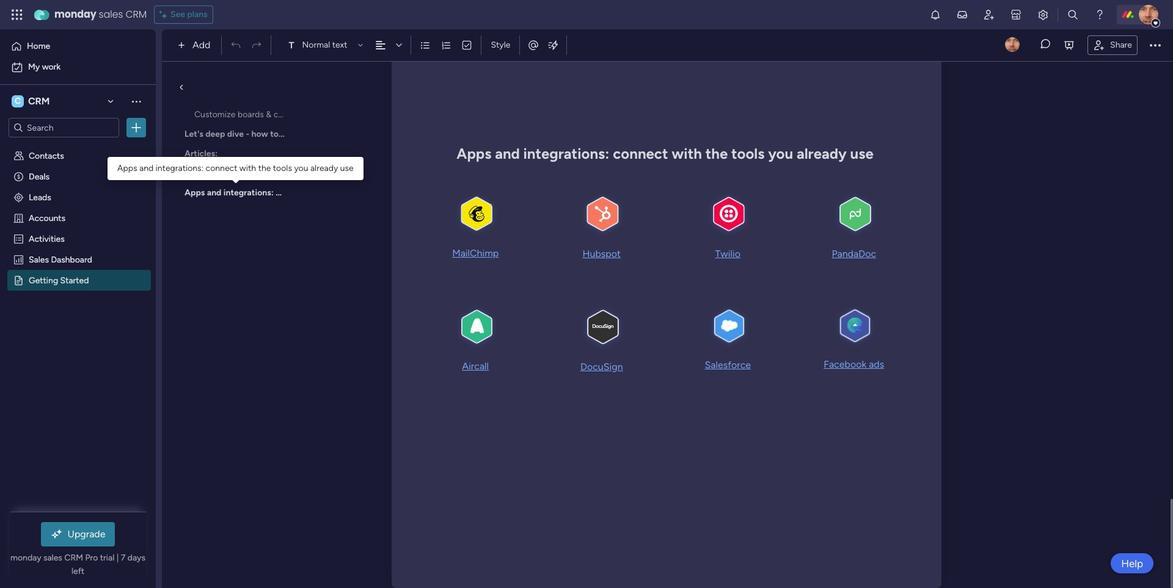 Task type: locate. For each thing, give the bounding box(es) containing it.
let's
[[185, 129, 203, 139]]

normal text
[[302, 40, 347, 50]]

2 vertical spatial with
[[239, 163, 256, 174]]

1 horizontal spatial monday
[[54, 7, 96, 21]]

0 vertical spatial already
[[797, 145, 847, 163]]

0 vertical spatial tools
[[732, 145, 765, 163]]

facebook ads
[[824, 359, 884, 371]]

work
[[42, 62, 61, 72], [281, 129, 301, 139]]

0 horizontal spatial apps
[[117, 163, 137, 174]]

1 horizontal spatial use
[[850, 145, 874, 163]]

sales dashboard
[[29, 254, 92, 265]]

0 horizontal spatial sales
[[43, 553, 62, 563]]

1 vertical spatial apps
[[117, 163, 137, 174]]

1 horizontal spatial with
[[303, 129, 320, 139]]

invite members image
[[983, 9, 996, 21]]

hubspot link
[[583, 248, 621, 260]]

0 vertical spatial apps and integrations: connect with the tools you already use
[[457, 145, 874, 163]]

0 horizontal spatial connect
[[206, 163, 237, 174]]

already
[[797, 145, 847, 163], [310, 163, 338, 174]]

1 vertical spatial connect
[[206, 163, 237, 174]]

2 vertical spatial sales
[[43, 553, 62, 563]]

workspace options image
[[130, 95, 142, 107]]

crm
[[126, 7, 147, 21], [28, 95, 50, 107], [378, 129, 397, 139], [185, 168, 204, 178], [64, 553, 83, 563]]

tools
[[732, 145, 765, 163], [273, 163, 292, 174]]

deals
[[29, 171, 50, 182]]

0 vertical spatial monday
[[54, 7, 96, 21]]

0 horizontal spatial you
[[294, 163, 308, 174]]

connect
[[613, 145, 668, 163], [206, 163, 237, 174]]

contacts
[[29, 150, 64, 161]]

share
[[1111, 39, 1132, 50]]

1 horizontal spatial connect
[[613, 145, 668, 163]]

0 horizontal spatial already
[[310, 163, 338, 174]]

help button
[[1111, 554, 1154, 574]]

trial
[[100, 553, 114, 563]]

options image
[[130, 122, 142, 134]]

1 horizontal spatial tools
[[732, 145, 765, 163]]

bulleted list image
[[420, 40, 431, 51]]

pandadoc link
[[832, 248, 876, 260]]

1 vertical spatial with
[[672, 145, 702, 163]]

1 vertical spatial sales
[[356, 129, 375, 139]]

2 horizontal spatial sales
[[356, 129, 375, 139]]

7
[[121, 553, 125, 563]]

customize
[[194, 109, 236, 120]]

work right to
[[281, 129, 301, 139]]

boards
[[238, 109, 264, 120]]

2 horizontal spatial with
[[672, 145, 702, 163]]

1 horizontal spatial apps and integrations: connect with the tools you already use
[[457, 145, 874, 163]]

option
[[0, 145, 156, 147]]

0 vertical spatial you
[[768, 145, 793, 163]]

|
[[117, 553, 119, 563]]

work right my
[[42, 62, 61, 72]]

1 horizontal spatial apps
[[457, 145, 492, 163]]

docusign link
[[581, 361, 623, 373]]

1 horizontal spatial the
[[706, 145, 728, 163]]

0 horizontal spatial apps and integrations: connect with the tools you already use
[[117, 163, 354, 174]]

2 horizontal spatial monday
[[322, 129, 354, 139]]

1 vertical spatial apps and integrations: connect with the tools you already use
[[117, 163, 354, 174]]

apps
[[457, 145, 492, 163], [117, 163, 137, 174]]

notifications image
[[930, 9, 942, 21]]

how
[[251, 129, 268, 139]]

0 vertical spatial connect
[[613, 145, 668, 163]]

share button
[[1088, 35, 1138, 55]]

0 vertical spatial and
[[495, 145, 520, 163]]

text
[[332, 40, 347, 50]]

workspace image
[[12, 95, 24, 108]]

checklist image
[[462, 40, 473, 51]]

use
[[850, 145, 874, 163], [340, 163, 354, 174]]

numbered list image
[[441, 40, 452, 51]]

integrations:
[[523, 145, 610, 163], [156, 163, 204, 174]]

0 horizontal spatial and
[[139, 163, 153, 174]]

1 vertical spatial the
[[258, 163, 271, 174]]

the
[[706, 145, 728, 163], [258, 163, 271, 174]]

2 vertical spatial monday
[[10, 553, 41, 563]]

Search in workspace field
[[26, 121, 102, 135]]

getting started
[[29, 275, 89, 285]]

see
[[171, 9, 185, 20]]

help image
[[1094, 9, 1106, 21]]

public dashboard image
[[13, 254, 24, 265]]

my work link
[[7, 57, 149, 77]]

deep
[[205, 129, 225, 139]]

with
[[303, 129, 320, 139], [672, 145, 702, 163], [239, 163, 256, 174]]

columns
[[274, 109, 306, 120]]

you
[[768, 145, 793, 163], [294, 163, 308, 174]]

sales
[[99, 7, 123, 21], [356, 129, 375, 139], [43, 553, 62, 563]]

1 vertical spatial use
[[340, 163, 354, 174]]

salesforce link
[[705, 359, 751, 371]]

list box
[[0, 143, 156, 456]]

see plans
[[171, 9, 208, 20]]

pro
[[85, 553, 98, 563]]

0 vertical spatial use
[[850, 145, 874, 163]]

0 horizontal spatial monday
[[10, 553, 41, 563]]

mailchimp link
[[452, 248, 499, 259]]

dynamic values image
[[547, 39, 559, 51]]

0 horizontal spatial tools
[[273, 163, 292, 174]]

home
[[27, 41, 50, 51]]

1 vertical spatial work
[[281, 129, 301, 139]]

upgrade button
[[41, 523, 115, 547]]

1 vertical spatial integrations:
[[156, 163, 204, 174]]

1 horizontal spatial integrations:
[[523, 145, 610, 163]]

let's deep dive - how to work with monday sales crm
[[185, 129, 397, 139]]

1 vertical spatial already
[[310, 163, 338, 174]]

search everything image
[[1067, 9, 1079, 21]]

home link
[[7, 37, 149, 56]]

0 horizontal spatial work
[[42, 62, 61, 72]]

and
[[495, 145, 520, 163], [139, 163, 153, 174]]

0 vertical spatial work
[[42, 62, 61, 72]]

dashboard
[[51, 254, 92, 265]]

james peterson image
[[1139, 5, 1159, 24]]

0 horizontal spatial use
[[340, 163, 354, 174]]

monday sales crm
[[54, 7, 147, 21]]

my work
[[28, 62, 61, 72]]

v2 ellipsis image
[[1150, 37, 1161, 53]]

0 vertical spatial with
[[303, 129, 320, 139]]

1 horizontal spatial sales
[[99, 7, 123, 21]]

monday marketplace image
[[1010, 9, 1022, 21]]

0 vertical spatial sales
[[99, 7, 123, 21]]

apps and integrations: connect with the tools you already use
[[457, 145, 874, 163], [117, 163, 354, 174]]

monday for monday sales crm
[[54, 7, 96, 21]]

7 days left
[[71, 553, 145, 577]]

started
[[60, 275, 89, 285]]

0 vertical spatial the
[[706, 145, 728, 163]]

monday
[[54, 7, 96, 21], [322, 129, 354, 139], [10, 553, 41, 563]]



Task type: describe. For each thing, give the bounding box(es) containing it.
my work option
[[7, 57, 149, 77]]

sales for monday sales crm pro trial |
[[43, 553, 62, 563]]

select product image
[[11, 9, 23, 21]]

days
[[128, 553, 145, 563]]

work inside option
[[42, 62, 61, 72]]

&
[[266, 109, 272, 120]]

add button
[[173, 35, 218, 55]]

public board image
[[13, 274, 24, 286]]

leads
[[29, 192, 51, 202]]

style button
[[486, 35, 516, 56]]

dive
[[227, 129, 244, 139]]

facebook ads link
[[824, 359, 884, 371]]

aircall
[[462, 361, 489, 372]]

style
[[491, 40, 511, 50]]

upgrade
[[68, 529, 105, 540]]

aircall link
[[462, 361, 489, 372]]

getting
[[29, 275, 58, 285]]

emails settings image
[[1037, 9, 1049, 21]]

hubspot
[[583, 248, 621, 260]]

sales for monday sales crm
[[99, 7, 123, 21]]

1 vertical spatial and
[[139, 163, 153, 174]]

twilio
[[715, 248, 741, 260]]

ads
[[869, 359, 884, 371]]

articles:
[[185, 149, 218, 159]]

0 vertical spatial integrations:
[[523, 145, 610, 163]]

sales
[[29, 254, 49, 265]]

accounts
[[29, 213, 65, 223]]

-
[[246, 129, 249, 139]]

plans
[[187, 9, 208, 20]]

activities
[[29, 233, 65, 244]]

customize boards & columns
[[194, 109, 306, 120]]

workspace selection element
[[12, 94, 52, 109]]

crm academy:
[[185, 168, 246, 178]]

see plans button
[[154, 6, 213, 24]]

1 vertical spatial monday
[[322, 129, 354, 139]]

0 horizontal spatial the
[[258, 163, 271, 174]]

to
[[270, 129, 279, 139]]

left
[[71, 567, 84, 577]]

home option
[[7, 37, 149, 56]]

1 vertical spatial tools
[[273, 163, 292, 174]]

mention image
[[528, 39, 540, 51]]

monday for monday sales crm pro trial |
[[10, 553, 41, 563]]

1 horizontal spatial you
[[768, 145, 793, 163]]

help
[[1122, 558, 1143, 570]]

docusign
[[581, 361, 623, 373]]

mailchimp
[[452, 248, 499, 259]]

twilio link
[[715, 248, 741, 260]]

add
[[193, 39, 211, 51]]

0 vertical spatial apps
[[457, 145, 492, 163]]

update feed image
[[956, 9, 969, 21]]

0 horizontal spatial with
[[239, 163, 256, 174]]

my
[[28, 62, 40, 72]]

facebook
[[824, 359, 867, 371]]

normal
[[302, 40, 330, 50]]

list box containing contacts
[[0, 143, 156, 456]]

crm inside workspace selection element
[[28, 95, 50, 107]]

1 horizontal spatial already
[[797, 145, 847, 163]]

0 horizontal spatial integrations:
[[156, 163, 204, 174]]

monday sales crm pro trial |
[[10, 553, 121, 563]]

c
[[15, 96, 21, 106]]

1 horizontal spatial and
[[495, 145, 520, 163]]

board activity image
[[1005, 37, 1020, 52]]

1 vertical spatial you
[[294, 163, 308, 174]]

salesforce
[[705, 359, 751, 371]]

pandadoc
[[832, 248, 876, 260]]

academy:
[[206, 168, 246, 178]]

1 horizontal spatial work
[[281, 129, 301, 139]]



Task type: vqa. For each thing, say whether or not it's contained in the screenshot.
Workspace options icon
yes



